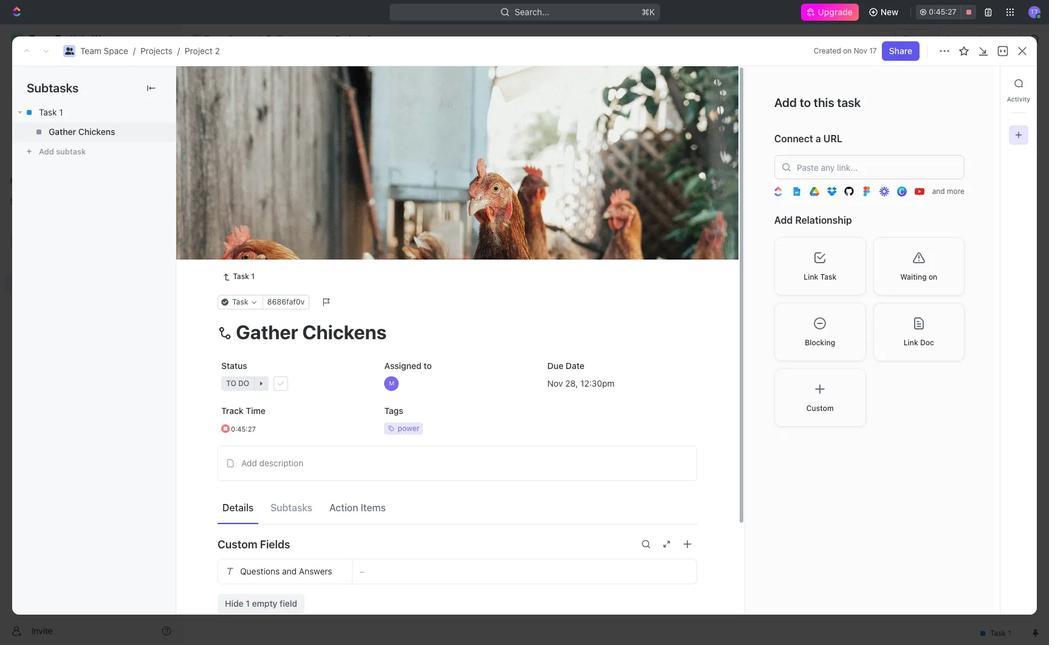 Task type: locate. For each thing, give the bounding box(es) containing it.
1 vertical spatial user group image
[[12, 238, 22, 246]]

status
[[221, 361, 247, 371]]

0 vertical spatial projects
[[278, 33, 310, 44]]

hide for hide
[[631, 142, 647, 151]]

0 horizontal spatial and
[[282, 566, 297, 577]]

track
[[221, 406, 244, 416]]

link left doc
[[904, 338, 919, 347]]

team
[[204, 33, 225, 44], [80, 46, 101, 56]]

add task button down task 2
[[240, 252, 286, 266]]

1 horizontal spatial projects link
[[263, 32, 313, 46]]

on right "waiting"
[[929, 272, 938, 281]]

0 horizontal spatial custom
[[218, 538, 257, 551]]

description
[[259, 458, 303, 468]]

hide
[[631, 142, 647, 151], [225, 598, 244, 609]]

project 2 link
[[320, 32, 375, 46], [185, 46, 220, 56]]

add description button
[[222, 454, 693, 473]]

1 horizontal spatial subtasks
[[271, 502, 312, 513]]

8686faf0v
[[267, 298, 305, 307]]

0 horizontal spatial subtasks
[[27, 81, 79, 95]]

1 vertical spatial do
[[238, 379, 249, 388]]

0 horizontal spatial user group image
[[12, 238, 22, 246]]

do left 8686faf0v button
[[238, 288, 249, 297]]

link for link doc
[[904, 338, 919, 347]]

0 vertical spatial hide
[[631, 142, 647, 151]]

0 horizontal spatial team space link
[[80, 46, 128, 56]]

1 horizontal spatial task 1 link
[[218, 270, 260, 284]]

change cover
[[634, 240, 690, 250]]

2 vertical spatial project
[[211, 72, 266, 92]]

0 horizontal spatial nov
[[548, 378, 563, 388]]

0 vertical spatial share
[[903, 33, 926, 44]]

gantt
[[413, 112, 435, 123]]

0 horizontal spatial team
[[80, 46, 101, 56]]

to inside dropdown button
[[226, 379, 236, 388]]

hide inside button
[[631, 142, 647, 151]]

team space link
[[189, 32, 255, 46], [80, 46, 128, 56]]

1 horizontal spatial projects
[[278, 33, 310, 44]]

–
[[360, 567, 365, 576]]

0 vertical spatial subtasks
[[27, 81, 79, 95]]

1
[[59, 107, 63, 117], [266, 211, 270, 222], [284, 212, 287, 221], [285, 233, 288, 242], [251, 272, 255, 281], [246, 598, 250, 609]]

1 horizontal spatial nov
[[854, 46, 868, 55]]

2 horizontal spatial add task button
[[954, 74, 1006, 93]]

1 vertical spatial on
[[929, 272, 938, 281]]

and left answers
[[282, 566, 297, 577]]

1 vertical spatial project 2
[[211, 72, 283, 92]]

1 button right task 2
[[273, 232, 290, 244]]

field
[[280, 598, 297, 609]]

to left this
[[800, 95, 811, 109]]

on inside dropdown button
[[929, 272, 938, 281]]

space
[[228, 33, 252, 44], [104, 46, 128, 56]]

1 inside custom fields element
[[246, 598, 250, 609]]

0 vertical spatial space
[[228, 33, 252, 44]]

1 vertical spatial 1 button
[[273, 232, 290, 244]]

0 vertical spatial custom
[[807, 404, 834, 413]]

share button right 17
[[882, 41, 920, 61]]

add down dashboards
[[39, 147, 54, 156]]

share for the share "button" below new
[[903, 33, 926, 44]]

2 horizontal spatial add task
[[962, 78, 998, 88]]

0 vertical spatial nov
[[854, 46, 868, 55]]

custom for custom fields
[[218, 538, 257, 551]]

12:30
[[581, 378, 602, 388]]

1 horizontal spatial team
[[204, 33, 225, 44]]

assigned to
[[384, 361, 432, 371]]

blocking button
[[775, 303, 866, 361]]

cover
[[667, 240, 690, 250]]

task button
[[218, 295, 263, 310]]

0 vertical spatial 1 button
[[272, 210, 289, 223]]

1 vertical spatial nov
[[548, 378, 563, 388]]

nov
[[854, 46, 868, 55], [548, 378, 563, 388]]

projects link
[[263, 32, 313, 46], [140, 46, 173, 56]]

0 horizontal spatial add task
[[245, 253, 281, 264]]

nov left 17
[[854, 46, 868, 55]]

to do left 8686faf0v button
[[226, 288, 249, 297]]

2 vertical spatial add task
[[245, 253, 281, 264]]

user group image
[[193, 36, 201, 42], [12, 238, 22, 246]]

1 horizontal spatial custom
[[807, 404, 834, 413]]

items
[[361, 502, 386, 513]]

projects
[[278, 33, 310, 44], [140, 46, 173, 56]]

task 1 up dashboards
[[39, 107, 63, 117]]

add task for add task button to the bottom
[[245, 253, 281, 264]]

1 vertical spatial to do
[[226, 379, 249, 388]]

– button
[[353, 560, 697, 584]]

add left the relationship
[[775, 215, 793, 226]]

1 vertical spatial space
[[104, 46, 128, 56]]

1 horizontal spatial team space link
[[189, 32, 255, 46]]

add subtask button
[[12, 142, 176, 161]]

connect
[[775, 133, 814, 144]]

0:45:27 button
[[218, 418, 371, 440]]

tree
[[5, 212, 176, 376]]

1 horizontal spatial project 2
[[335, 33, 371, 44]]

0 vertical spatial user group image
[[193, 36, 201, 42]]

1 button down progress
[[272, 210, 289, 223]]

0 vertical spatial add task button
[[954, 74, 1006, 93]]

task inside section
[[821, 272, 837, 281]]

do down status
[[238, 379, 249, 388]]

gather
[[49, 126, 76, 137]]

1 horizontal spatial add task button
[[312, 169, 364, 184]]

progress
[[235, 171, 275, 181]]

add description
[[241, 458, 303, 468]]

and left more
[[933, 187, 945, 196]]

0 horizontal spatial link
[[804, 272, 819, 281]]

add subtask
[[39, 147, 86, 156]]

custom for custom
[[807, 404, 834, 413]]

on for created
[[843, 46, 852, 55]]

to do down status
[[226, 379, 249, 388]]

0 vertical spatial link
[[804, 272, 819, 281]]

0 horizontal spatial on
[[843, 46, 852, 55]]

1 vertical spatial projects
[[140, 46, 173, 56]]

1 horizontal spatial user group image
[[193, 36, 201, 42]]

custom inside task sidebar content section
[[807, 404, 834, 413]]

add task button down calendar link
[[312, 169, 364, 184]]

nov left 28
[[548, 378, 563, 388]]

to
[[800, 95, 811, 109], [226, 288, 236, 297], [424, 361, 432, 371], [226, 379, 236, 388]]

0 horizontal spatial space
[[104, 46, 128, 56]]

0 vertical spatial on
[[843, 46, 852, 55]]

1 vertical spatial task 1 link
[[218, 270, 260, 284]]

add task button down automations button
[[954, 74, 1006, 93]]

subtasks up fields
[[271, 502, 312, 513]]

task 1 up task 2
[[245, 211, 270, 222]]

1 horizontal spatial hide
[[631, 142, 647, 151]]

0 vertical spatial and
[[933, 187, 945, 196]]

link task
[[804, 272, 837, 281]]

share
[[903, 33, 926, 44], [889, 46, 913, 56]]

automations button
[[939, 30, 1002, 48]]

to down status
[[226, 379, 236, 388]]

tags
[[384, 406, 403, 416]]

share button down new
[[896, 29, 934, 49]]

1 vertical spatial add task
[[327, 171, 359, 181]]

1 vertical spatial subtasks
[[271, 502, 312, 513]]

1 vertical spatial hide
[[225, 598, 244, 609]]

0 vertical spatial do
[[238, 288, 249, 297]]

add task down the calendar
[[327, 171, 359, 181]]

chickens
[[78, 126, 115, 137]]

link for link task
[[804, 272, 819, 281]]

0 horizontal spatial projects link
[[140, 46, 173, 56]]

change cover button
[[627, 235, 697, 255]]

on for waiting
[[929, 272, 938, 281]]

share right 17
[[889, 46, 913, 56]]

0 horizontal spatial project 2
[[211, 72, 283, 92]]

1 vertical spatial team
[[80, 46, 101, 56]]

in
[[226, 171, 233, 181]]

1 button for 2
[[273, 232, 290, 244]]

task 1 link up task dropdown button
[[218, 270, 260, 284]]

more
[[947, 187, 965, 196]]

answers
[[299, 566, 332, 577]]

1 horizontal spatial and
[[933, 187, 945, 196]]

activity
[[1007, 95, 1031, 103]]

1 vertical spatial custom
[[218, 538, 257, 551]]

add task down task 2
[[245, 253, 281, 264]]

link
[[804, 272, 819, 281], [904, 338, 919, 347]]

link up 'blocking' dropdown button
[[804, 272, 819, 281]]

on right created
[[843, 46, 852, 55]]

to right assigned
[[424, 361, 432, 371]]

add task down automations button
[[962, 78, 998, 88]]

1 horizontal spatial space
[[228, 33, 252, 44]]

0 vertical spatial project 2
[[335, 33, 371, 44]]

0 vertical spatial add task
[[962, 78, 998, 88]]

task 1 up task dropdown button
[[233, 272, 255, 281]]

user group image down spaces
[[12, 238, 22, 246]]

team for team space / projects / project 2
[[80, 46, 101, 56]]

questions and answers
[[240, 566, 332, 577]]

do inside dropdown button
[[238, 379, 249, 388]]

1 vertical spatial add task button
[[312, 169, 364, 184]]

gantt link
[[411, 109, 435, 126]]

connect a url
[[775, 133, 843, 144]]

0 vertical spatial team
[[204, 33, 225, 44]]

1 horizontal spatial on
[[929, 272, 938, 281]]

user group image left team space
[[193, 36, 201, 42]]

28
[[565, 378, 576, 388]]

add down calendar link
[[327, 171, 341, 181]]

team space / projects / project 2
[[80, 46, 220, 56]]

hide inside custom fields element
[[225, 598, 244, 609]]

task 1 link
[[12, 103, 176, 122], [218, 270, 260, 284]]

task 1 link up the chickens
[[12, 103, 176, 122]]

1 vertical spatial and
[[282, 566, 297, 577]]

1 vertical spatial share
[[889, 46, 913, 56]]

relationship
[[796, 215, 852, 226]]

add to this task
[[775, 95, 861, 109]]

to do button
[[218, 373, 371, 395]]

share down new button
[[903, 33, 926, 44]]

0 horizontal spatial task 1 link
[[12, 103, 176, 122]]

0 horizontal spatial add task button
[[240, 252, 286, 266]]

empty
[[252, 598, 278, 609]]

subtasks down home
[[27, 81, 79, 95]]

waiting on
[[901, 272, 938, 281]]

to do inside dropdown button
[[226, 379, 249, 388]]

to left 8686faf0v button
[[226, 288, 236, 297]]

assigned
[[384, 361, 422, 371]]

1 vertical spatial link
[[904, 338, 919, 347]]

do
[[238, 288, 249, 297], [238, 379, 249, 388]]

/
[[258, 33, 260, 44], [315, 33, 318, 44], [133, 46, 136, 56], [177, 46, 180, 56]]

0 horizontal spatial hide
[[225, 598, 244, 609]]

inbox link
[[5, 80, 176, 99]]

hide button
[[626, 140, 652, 154]]

questions
[[240, 566, 280, 577]]

project
[[335, 33, 364, 44], [185, 46, 213, 56], [211, 72, 266, 92]]

1 horizontal spatial project 2 link
[[320, 32, 375, 46]]

and inside custom fields element
[[282, 566, 297, 577]]

favorites button
[[5, 174, 47, 188]]

1 horizontal spatial link
[[904, 338, 919, 347]]

home link
[[5, 59, 176, 78]]

calendar link
[[308, 109, 346, 126]]

add
[[962, 78, 978, 88], [775, 95, 797, 109], [39, 147, 54, 156], [327, 171, 341, 181], [775, 215, 793, 226], [245, 253, 261, 264], [241, 458, 257, 468]]

a
[[816, 133, 821, 144]]

17
[[870, 46, 877, 55]]



Task type: vqa. For each thing, say whether or not it's contained in the screenshot.
the bottom Nov
yes



Task type: describe. For each thing, give the bounding box(es) containing it.
add down automations button
[[962, 78, 978, 88]]

and more
[[933, 187, 965, 196]]

waiting on button
[[873, 237, 965, 295]]

new button
[[864, 2, 906, 22]]

sidebar navigation
[[0, 24, 182, 645]]

link doc button
[[873, 303, 965, 361]]

new
[[881, 7, 899, 17]]

tree inside sidebar navigation
[[5, 212, 176, 376]]

blocking
[[805, 338, 836, 347]]

task
[[837, 95, 861, 109]]

assignees
[[507, 142, 543, 151]]

board link
[[224, 109, 251, 126]]

action items button
[[325, 497, 391, 519]]

in progress
[[226, 171, 275, 181]]

due date
[[548, 361, 585, 371]]

8686faf0v button
[[262, 295, 310, 310]]

gather chickens
[[49, 126, 115, 137]]

user group image
[[65, 47, 74, 55]]

1 horizontal spatial add task
[[327, 171, 359, 181]]

details
[[223, 502, 254, 513]]

2 vertical spatial add task button
[[240, 252, 286, 266]]

upgrade
[[818, 7, 853, 17]]

task sidebar navigation tab list
[[1006, 74, 1032, 145]]

team for team space
[[204, 33, 225, 44]]

projects inside projects link
[[278, 33, 310, 44]]

change cover button
[[627, 235, 697, 255]]

space for team space
[[228, 33, 252, 44]]

list
[[273, 112, 288, 123]]

0 vertical spatial project
[[335, 33, 364, 44]]

to inside task sidebar content section
[[800, 95, 811, 109]]

add relationship
[[775, 215, 852, 226]]

favorites
[[10, 176, 42, 185]]

board
[[227, 112, 251, 123]]

m
[[389, 380, 394, 387]]

url
[[824, 133, 843, 144]]

tt
[[1031, 8, 1039, 15]]

link doc
[[904, 338, 934, 347]]

created
[[814, 46, 841, 55]]

tags power
[[384, 406, 420, 433]]

calendar
[[310, 112, 346, 123]]

1 button for 1
[[272, 210, 289, 223]]

subtask
[[56, 147, 86, 156]]

pm
[[602, 378, 615, 388]]

inbox
[[29, 84, 50, 94]]

1 vertical spatial project
[[185, 46, 213, 56]]

user group image inside sidebar navigation
[[12, 238, 22, 246]]

track time
[[221, 406, 266, 416]]

details button
[[218, 497, 259, 519]]

table
[[369, 112, 390, 123]]

task 2
[[245, 233, 271, 243]]

automations
[[945, 33, 996, 44]]

custom fields element
[[218, 559, 697, 614]]

tt button
[[1025, 2, 1045, 22]]

add up the connect
[[775, 95, 797, 109]]

add down task 2
[[245, 253, 261, 264]]

home
[[29, 63, 52, 74]]

docs
[[29, 105, 49, 115]]

and inside task sidebar content section
[[933, 187, 945, 196]]

list link
[[271, 109, 288, 126]]

0 vertical spatial task 1 link
[[12, 103, 176, 122]]

subtasks button
[[266, 497, 317, 519]]

power button
[[381, 418, 534, 440]]

Search tasks... text field
[[898, 138, 1020, 156]]

power
[[398, 424, 420, 433]]

team space
[[204, 33, 252, 44]]

action items
[[329, 502, 386, 513]]

2 vertical spatial task 1
[[233, 272, 255, 281]]

,
[[576, 378, 578, 388]]

1 vertical spatial task 1
[[245, 211, 270, 222]]

share for the share "button" to the right of 17
[[889, 46, 913, 56]]

0 horizontal spatial projects
[[140, 46, 173, 56]]

reposition button
[[569, 235, 627, 255]]

docs link
[[5, 100, 176, 120]]

nov 28 , 12:30 pm
[[548, 378, 615, 388]]

add left description
[[241, 458, 257, 468]]

table link
[[366, 109, 390, 126]]

0 horizontal spatial project 2 link
[[185, 46, 220, 56]]

0 vertical spatial to do
[[226, 288, 249, 297]]

0 vertical spatial task 1
[[39, 107, 63, 117]]

this
[[814, 95, 835, 109]]

⌘k
[[642, 7, 655, 17]]

spaces
[[10, 197, 35, 206]]

reposition
[[576, 240, 619, 250]]

dashboards
[[29, 125, 76, 136]]

link task button
[[775, 237, 866, 295]]

hide for hide 1 empty field
[[225, 598, 244, 609]]

subtasks inside "button"
[[271, 502, 312, 513]]

date
[[566, 361, 585, 371]]

due
[[548, 361, 564, 371]]

add task for right add task button
[[962, 78, 998, 88]]

0:45:27
[[231, 425, 256, 433]]

hide 1 empty field
[[225, 598, 297, 609]]

0:45:28
[[929, 7, 957, 16]]

task sidebar content section
[[742, 66, 1000, 615]]

created on nov 17
[[814, 46, 877, 55]]

Paste any link... text field
[[775, 155, 965, 180]]

assignees button
[[492, 140, 548, 154]]

doc
[[921, 338, 934, 347]]

space for team space / projects / project 2
[[104, 46, 128, 56]]

change
[[634, 240, 665, 250]]

Edit task name text field
[[218, 321, 697, 344]]

dashboards link
[[5, 121, 176, 140]]

gather chickens link
[[12, 122, 176, 142]]



